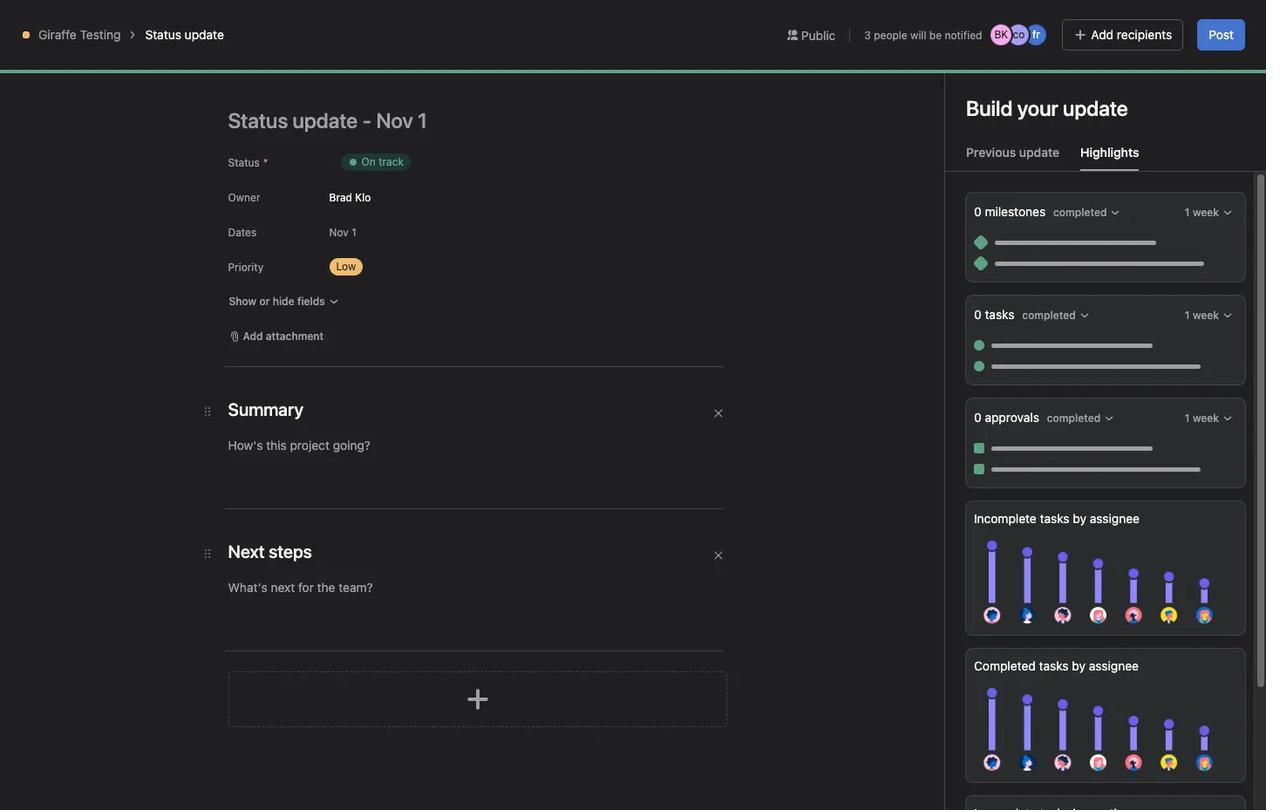 Task type: vqa. For each thing, say whether or not it's contained in the screenshot.
week for milestones
yes



Task type: describe. For each thing, give the bounding box(es) containing it.
add attachment button
[[221, 325, 332, 349]]

highlights
[[1081, 145, 1140, 160]]

completed for 0 approvals
[[1048, 412, 1101, 425]]

giraffe testing
[[38, 27, 121, 42]]

completed for 0 milestones
[[1054, 206, 1107, 219]]

in
[[1048, 14, 1057, 27]]

owner
[[228, 191, 260, 204]]

completed
[[974, 659, 1036, 674]]

on track
[[362, 155, 404, 168]]

timeline
[[252, 109, 301, 124]]

will
[[911, 28, 927, 41]]

calendar link
[[322, 107, 388, 126]]

0 for tasks
[[974, 307, 982, 322]]

left
[[976, 20, 993, 33]]

trial
[[974, 8, 993, 21]]

Title of update text field
[[228, 101, 752, 140]]

hide
[[273, 295, 295, 308]]

remove section image for summary text box
[[713, 408, 724, 419]]

status for status update
[[145, 27, 181, 42]]

Section title text field
[[228, 540, 312, 564]]

assignee for incomplete tasks by assignee
[[1090, 511, 1140, 526]]

3 people will be notified
[[865, 28, 983, 41]]

post
[[1209, 27, 1234, 42]]

incomplete
[[974, 511, 1037, 526]]

status *
[[228, 156, 268, 169]]

free
[[949, 8, 971, 21]]

completed button for 0 tasks
[[1018, 304, 1095, 328]]

co
[[1013, 28, 1025, 41]]

workflow
[[423, 109, 477, 124]]

on
[[362, 155, 376, 168]]

build your update
[[967, 96, 1129, 120]]

update for previous update
[[1020, 145, 1060, 160]]

1 week for approvals
[[1185, 412, 1220, 425]]

what's in my trial? button
[[1003, 9, 1110, 33]]

nov 1
[[329, 226, 357, 239]]

week for approvals
[[1193, 412, 1220, 425]]

add for add billing info
[[1128, 14, 1148, 27]]

info
[[1183, 14, 1201, 27]]

1 for 0 approvals
[[1185, 412, 1190, 425]]

remove from starred image
[[230, 67, 244, 81]]

ribbon image
[[31, 64, 52, 85]]

recipients
[[1117, 27, 1173, 42]]

status update
[[145, 27, 224, 42]]

be
[[930, 28, 942, 41]]

public
[[802, 27, 836, 42]]

add recipients
[[1092, 27, 1173, 42]]

brad klo
[[329, 191, 371, 204]]

1 week button for tasks
[[1181, 304, 1238, 328]]

tasks for 0
[[985, 307, 1015, 322]]



Task type: locate. For each thing, give the bounding box(es) containing it.
days
[[951, 20, 974, 33]]

klo
[[355, 191, 371, 204]]

show
[[229, 295, 257, 308]]

completed right 0 tasks
[[1023, 309, 1076, 322]]

status for status *
[[228, 156, 260, 169]]

1 0 from the top
[[974, 204, 982, 219]]

1 vertical spatial 1 week
[[1185, 309, 1220, 322]]

3
[[865, 28, 871, 41]]

1 vertical spatial status
[[228, 156, 260, 169]]

2 vertical spatial completed
[[1048, 412, 1101, 425]]

update for status update
[[185, 27, 224, 42]]

free trial 17 days left
[[937, 8, 993, 33]]

0 vertical spatial 0
[[974, 204, 982, 219]]

assignee
[[1090, 511, 1140, 526], [1089, 659, 1139, 674]]

2 0 from the top
[[974, 307, 982, 322]]

3 week from the top
[[1193, 412, 1220, 425]]

bk
[[995, 28, 1009, 41]]

1 horizontal spatial update
[[1020, 145, 1060, 160]]

2 remove section image from the top
[[713, 550, 724, 561]]

0 vertical spatial completed button
[[1049, 201, 1126, 225]]

2 vertical spatial tasks
[[1040, 659, 1069, 674]]

0 for milestones
[[974, 204, 982, 219]]

milestones
[[985, 204, 1046, 219]]

1 for 0 tasks
[[1185, 309, 1190, 322]]

add for add recipients
[[1092, 27, 1114, 42]]

or
[[259, 295, 270, 308]]

1 vertical spatial week
[[1193, 309, 1220, 322]]

1 week for tasks
[[1185, 309, 1220, 322]]

1 week button for approvals
[[1181, 407, 1238, 431]]

1 week from the top
[[1193, 206, 1220, 219]]

brad
[[329, 191, 352, 204]]

tasks for incomplete
[[1040, 511, 1070, 526]]

by for incomplete
[[1073, 511, 1087, 526]]

2 vertical spatial 1 week button
[[1181, 407, 1238, 431]]

tab list
[[946, 143, 1267, 172]]

add billing info button
[[1120, 9, 1209, 33]]

week for milestones
[[1193, 206, 1220, 219]]

0 tasks
[[974, 307, 1018, 322]]

add billing info
[[1128, 14, 1201, 27]]

fields
[[297, 295, 325, 308]]

people
[[874, 28, 908, 41]]

week for tasks
[[1193, 309, 1220, 322]]

completed button
[[1049, 201, 1126, 225], [1018, 304, 1095, 328], [1043, 407, 1119, 431]]

previous
[[967, 145, 1016, 160]]

0 vertical spatial assignee
[[1090, 511, 1140, 526]]

1 week for milestones
[[1185, 206, 1220, 219]]

1 for 0 milestones
[[1185, 206, 1190, 219]]

completed right approvals
[[1048, 412, 1101, 425]]

0 vertical spatial remove section image
[[713, 408, 724, 419]]

add inside popup button
[[243, 330, 263, 343]]

update inside tab list
[[1020, 145, 1060, 160]]

0 vertical spatial completed
[[1054, 206, 1107, 219]]

attachment
[[266, 330, 324, 343]]

0 vertical spatial update
[[185, 27, 224, 42]]

1 vertical spatial remove section image
[[713, 550, 724, 561]]

3 1 week button from the top
[[1181, 407, 1238, 431]]

status right testing
[[145, 27, 181, 42]]

your update
[[1018, 96, 1129, 120]]

add report section image
[[464, 686, 492, 714]]

on track button
[[329, 147, 422, 178]]

3 0 from the top
[[974, 410, 982, 425]]

post button
[[1198, 19, 1246, 51]]

0 for approvals
[[974, 410, 982, 425]]

dates
[[228, 226, 257, 239]]

0 horizontal spatial update
[[185, 27, 224, 42]]

1 week button for milestones
[[1181, 201, 1238, 225]]

2 vertical spatial completed button
[[1043, 407, 1119, 431]]

what's
[[1011, 14, 1046, 27]]

list box
[[427, 7, 846, 35]]

completed button for 0 approvals
[[1043, 407, 1119, 431]]

tasks for completed
[[1040, 659, 1069, 674]]

1 week
[[1185, 206, 1220, 219], [1185, 309, 1220, 322], [1185, 412, 1220, 425]]

*
[[263, 156, 268, 169]]

1 vertical spatial completed button
[[1018, 304, 1095, 328]]

by for completed
[[1073, 659, 1086, 674]]

1 week button
[[1181, 201, 1238, 225], [1181, 304, 1238, 328], [1181, 407, 1238, 431]]

1 vertical spatial 0
[[974, 307, 982, 322]]

show or hide fields
[[229, 295, 325, 308]]

completed
[[1054, 206, 1107, 219], [1023, 309, 1076, 322], [1048, 412, 1101, 425]]

priority
[[228, 261, 264, 274]]

0 milestones
[[974, 204, 1049, 219]]

3 1 week from the top
[[1185, 412, 1220, 425]]

1 horizontal spatial status
[[228, 156, 260, 169]]

workflow link
[[409, 107, 477, 126]]

build
[[967, 96, 1013, 120]]

show or hide fields button
[[221, 290, 347, 314]]

0 vertical spatial tasks
[[985, 307, 1015, 322]]

completed right milestones
[[1054, 206, 1107, 219]]

1 vertical spatial update
[[1020, 145, 1060, 160]]

incomplete tasks by assignee
[[974, 511, 1140, 526]]

my
[[1060, 14, 1075, 27]]

tab list containing previous update
[[946, 143, 1267, 172]]

Section title text field
[[228, 398, 304, 422]]

what's in my trial?
[[1011, 14, 1102, 27]]

17
[[937, 20, 948, 33]]

2 week from the top
[[1193, 309, 1220, 322]]

giraffe
[[38, 27, 77, 42]]

fr
[[1033, 28, 1041, 41]]

billing
[[1151, 14, 1180, 27]]

notified
[[945, 28, 983, 41]]

1 vertical spatial by
[[1073, 659, 1086, 674]]

2 vertical spatial week
[[1193, 412, 1220, 425]]

1 vertical spatial tasks
[[1040, 511, 1070, 526]]

1 vertical spatial assignee
[[1089, 659, 1139, 674]]

timeline link
[[238, 107, 301, 126]]

track
[[379, 155, 404, 168]]

2 1 week button from the top
[[1181, 304, 1238, 328]]

add for add attachment
[[243, 330, 263, 343]]

2 vertical spatial 0
[[974, 410, 982, 425]]

1 1 week button from the top
[[1181, 201, 1238, 225]]

remove section image for section title text field
[[713, 550, 724, 561]]

2 1 week from the top
[[1185, 309, 1220, 322]]

approvals
[[985, 410, 1040, 425]]

0 vertical spatial by
[[1073, 511, 1087, 526]]

by
[[1073, 511, 1087, 526], [1073, 659, 1086, 674]]

1 horizontal spatial add
[[1092, 27, 1114, 42]]

1 vertical spatial 1 week button
[[1181, 304, 1238, 328]]

by right incomplete
[[1073, 511, 1087, 526]]

1
[[1185, 206, 1190, 219], [352, 226, 357, 239], [1185, 309, 1190, 322], [1185, 412, 1190, 425]]

week
[[1193, 206, 1220, 219], [1193, 309, 1220, 322], [1193, 412, 1220, 425]]

previous update
[[967, 145, 1060, 160]]

status
[[145, 27, 181, 42], [228, 156, 260, 169]]

2 horizontal spatial add
[[1128, 14, 1148, 27]]

low button
[[329, 258, 381, 276]]

0 vertical spatial week
[[1193, 206, 1220, 219]]

0 vertical spatial 1 week
[[1185, 206, 1220, 219]]

assignee for completed tasks by assignee
[[1089, 659, 1139, 674]]

testing
[[80, 27, 121, 42]]

update
[[185, 27, 224, 42], [1020, 145, 1060, 160]]

trial?
[[1078, 14, 1102, 27]]

1 remove section image from the top
[[713, 408, 724, 419]]

calendar
[[336, 109, 388, 124]]

0
[[974, 204, 982, 219], [974, 307, 982, 322], [974, 410, 982, 425]]

by right completed
[[1073, 659, 1086, 674]]

0 approvals
[[974, 410, 1043, 425]]

completed button for 0 milestones
[[1049, 201, 1126, 225]]

completed tasks by assignee
[[974, 659, 1139, 674]]

0 horizontal spatial add
[[243, 330, 263, 343]]

remove section image
[[713, 408, 724, 419], [713, 550, 724, 561]]

add
[[1128, 14, 1148, 27], [1092, 27, 1114, 42], [243, 330, 263, 343]]

0 vertical spatial status
[[145, 27, 181, 42]]

1 vertical spatial completed
[[1023, 309, 1076, 322]]

low
[[336, 260, 356, 273]]

add recipients button
[[1063, 19, 1184, 51]]

None text field
[[73, 58, 196, 90]]

status left *
[[228, 156, 260, 169]]

nov
[[329, 226, 349, 239]]

giraffe testing link
[[38, 27, 121, 42]]

2 vertical spatial 1 week
[[1185, 412, 1220, 425]]

0 vertical spatial 1 week button
[[1181, 201, 1238, 225]]

1 1 week from the top
[[1185, 206, 1220, 219]]

0 horizontal spatial status
[[145, 27, 181, 42]]

completed for 0 tasks
[[1023, 309, 1076, 322]]

tasks
[[985, 307, 1015, 322], [1040, 511, 1070, 526], [1040, 659, 1069, 674]]

add attachment
[[243, 330, 324, 343]]



